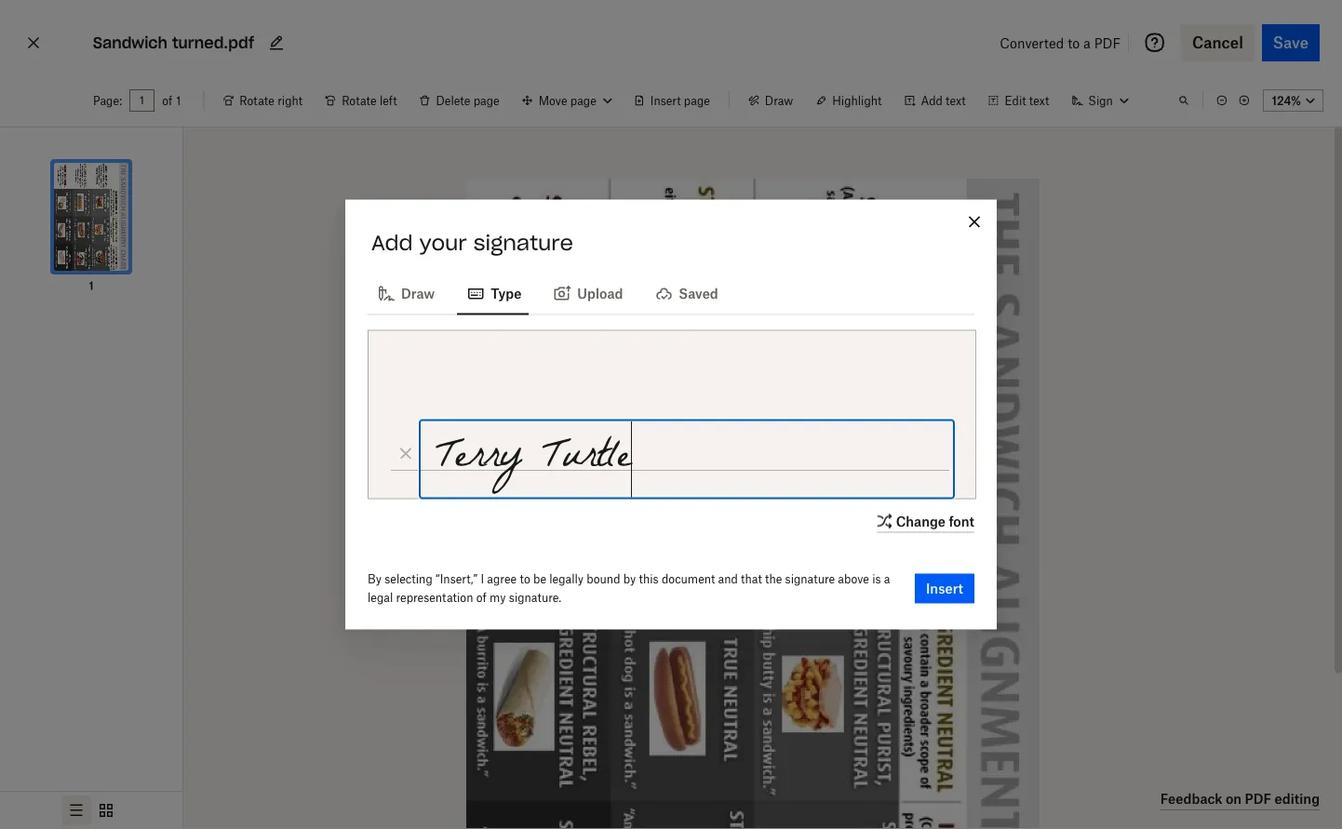 Task type: vqa. For each thing, say whether or not it's contained in the screenshot.
third template content image from the top of the / Contents List
no



Task type: locate. For each thing, give the bounding box(es) containing it.
rotate left right
[[240, 94, 275, 108]]

draw down your
[[401, 286, 435, 302]]

1 rotate from the left
[[240, 94, 275, 108]]

rotate for rotate left
[[342, 94, 377, 108]]

1 vertical spatial a
[[884, 573, 891, 587]]

converted
[[1000, 35, 1065, 51]]

your
[[420, 230, 467, 256]]

tab list
[[368, 271, 975, 315]]

1 horizontal spatial page
[[684, 94, 710, 108]]

be
[[534, 573, 547, 587]]

insert inside insert page button
[[651, 94, 681, 108]]

add
[[921, 94, 943, 108], [372, 230, 413, 256]]

of left my
[[477, 591, 487, 605]]

to inside by selecting "insert," i agree to be legally bound by this document and that the signature above is a legal representation of my signature.
[[520, 573, 531, 587]]

the
[[765, 573, 782, 587]]

draw inside tab list
[[401, 286, 435, 302]]

rotate left
[[342, 94, 397, 108]]

tab list containing draw
[[368, 271, 975, 315]]

insert inside insert button
[[927, 581, 964, 597]]

0 vertical spatial 1
[[176, 94, 181, 108]]

signature right the
[[786, 573, 835, 587]]

1 horizontal spatial signature
[[786, 573, 835, 587]]

1 vertical spatial insert
[[927, 581, 964, 597]]

0 vertical spatial to
[[1068, 35, 1080, 51]]

tab list inside the add your signature dialog
[[368, 271, 975, 315]]

text left the edit
[[946, 94, 966, 108]]

1 horizontal spatial a
[[1084, 35, 1091, 51]]

add left your
[[372, 230, 413, 256]]

add inside dialog
[[372, 230, 413, 256]]

page for delete page
[[474, 94, 500, 108]]

add inside button
[[921, 94, 943, 108]]

signature inside by selecting "insert," i agree to be legally bound by this document and that the signature above is a legal representation of my signature.
[[786, 573, 835, 587]]

insert page
[[651, 94, 710, 108]]

0 vertical spatial insert
[[651, 94, 681, 108]]

font
[[949, 514, 975, 529]]

2 text from the left
[[1030, 94, 1050, 108]]

insert
[[651, 94, 681, 108], [927, 581, 964, 597]]

change
[[896, 514, 946, 529]]

to left be
[[520, 573, 531, 587]]

upload
[[578, 286, 623, 302]]

0 horizontal spatial 1
[[89, 279, 94, 293]]

a right is
[[884, 573, 891, 587]]

2 page from the left
[[684, 94, 710, 108]]

1 vertical spatial 1
[[89, 279, 94, 293]]

add right highlight
[[921, 94, 943, 108]]

text
[[946, 94, 966, 108], [1030, 94, 1050, 108]]

1 horizontal spatial add
[[921, 94, 943, 108]]

page left the draw button
[[684, 94, 710, 108]]

of 1
[[162, 94, 181, 108]]

text for add text
[[946, 94, 966, 108]]

0 vertical spatial signature
[[474, 230, 574, 256]]

0 vertical spatial of
[[162, 94, 173, 108]]

0 vertical spatial draw
[[765, 94, 794, 108]]

1 horizontal spatial to
[[1068, 35, 1080, 51]]

1 horizontal spatial draw
[[765, 94, 794, 108]]

of inside by selecting "insert," i agree to be legally bound by this document and that the signature above is a legal representation of my signature.
[[477, 591, 487, 605]]

1 text from the left
[[946, 94, 966, 108]]

draw left highlight button
[[765, 94, 794, 108]]

rotate right button
[[212, 86, 314, 115]]

page:
[[93, 94, 122, 108]]

to
[[1068, 35, 1080, 51], [520, 573, 531, 587]]

i
[[481, 573, 484, 587]]

draw
[[765, 94, 794, 108], [401, 286, 435, 302]]

insert page button
[[623, 86, 722, 115]]

0 horizontal spatial to
[[520, 573, 531, 587]]

page
[[474, 94, 500, 108], [684, 94, 710, 108]]

edit text button
[[977, 86, 1061, 115]]

1 vertical spatial signature
[[786, 573, 835, 587]]

Button to change sidebar list view to grid view radio
[[91, 796, 121, 826]]

0 horizontal spatial a
[[884, 573, 891, 587]]

0 horizontal spatial insert
[[651, 94, 681, 108]]

page 1. selected thumbnail preview element
[[32, 142, 151, 295]]

1 horizontal spatial text
[[1030, 94, 1050, 108]]

draw for tab list containing draw
[[401, 286, 435, 302]]

rotate
[[240, 94, 275, 108], [342, 94, 377, 108]]

representation
[[396, 591, 473, 605]]

page for insert page
[[684, 94, 710, 108]]

signature
[[474, 230, 574, 256], [786, 573, 835, 587]]

1 horizontal spatial insert
[[927, 581, 964, 597]]

to left pdf
[[1068, 35, 1080, 51]]

0 horizontal spatial text
[[946, 94, 966, 108]]

signature up type
[[474, 230, 574, 256]]

converted to a pdf
[[1000, 35, 1121, 51]]

document
[[662, 573, 715, 587]]

of down sandwich turned.pdf
[[162, 94, 173, 108]]

this
[[639, 573, 659, 587]]

0 horizontal spatial draw
[[401, 286, 435, 302]]

text for edit text
[[1030, 94, 1050, 108]]

1 horizontal spatial rotate
[[342, 94, 377, 108]]

1 vertical spatial of
[[477, 591, 487, 605]]

rotate left left
[[342, 94, 377, 108]]

1
[[176, 94, 181, 108], [89, 279, 94, 293]]

add text button
[[893, 86, 977, 115]]

"insert,"
[[436, 573, 478, 587]]

page right delete
[[474, 94, 500, 108]]

above
[[838, 573, 870, 587]]

1 page from the left
[[474, 94, 500, 108]]

1 horizontal spatial of
[[477, 591, 487, 605]]

1 vertical spatial add
[[372, 230, 413, 256]]

0 vertical spatial add
[[921, 94, 943, 108]]

2 rotate from the left
[[342, 94, 377, 108]]

page inside insert page button
[[684, 94, 710, 108]]

0 horizontal spatial rotate
[[240, 94, 275, 108]]

by
[[624, 573, 636, 587]]

turned.pdf
[[172, 33, 254, 52]]

rotate left button
[[314, 86, 408, 115]]

draw inside the draw button
[[765, 94, 794, 108]]

1 vertical spatial to
[[520, 573, 531, 587]]

page inside "delete page" button
[[474, 94, 500, 108]]

option group
[[0, 792, 183, 830]]

change font
[[896, 514, 975, 529]]

add for add your signature
[[372, 230, 413, 256]]

insert button
[[915, 574, 975, 604]]

None number field
[[139, 93, 145, 108]]

0 horizontal spatial page
[[474, 94, 500, 108]]

highlight button
[[805, 86, 893, 115]]

by selecting "insert," i agree to be legally bound by this document and that the signature above is a legal representation of my signature.
[[368, 573, 891, 605]]

a
[[1084, 35, 1091, 51], [884, 573, 891, 587]]

text right the edit
[[1030, 94, 1050, 108]]

a left pdf
[[1084, 35, 1091, 51]]

1 vertical spatial draw
[[401, 286, 435, 302]]

0 horizontal spatial add
[[372, 230, 413, 256]]

of
[[162, 94, 173, 108], [477, 591, 487, 605]]

0 horizontal spatial of
[[162, 94, 173, 108]]



Task type: describe. For each thing, give the bounding box(es) containing it.
highlight
[[833, 94, 882, 108]]

rotate right
[[240, 94, 303, 108]]

delete page button
[[408, 86, 511, 115]]

cancel image
[[22, 28, 45, 58]]

rotate for rotate right
[[240, 94, 275, 108]]

sandwich
[[93, 33, 168, 52]]

edit text
[[1005, 94, 1050, 108]]

add your signature
[[372, 230, 574, 256]]

delete
[[436, 94, 471, 108]]

Button to change sidebar grid view to list view radio
[[61, 796, 91, 826]]

selecting
[[385, 573, 433, 587]]

1 horizontal spatial 1
[[176, 94, 181, 108]]

delete page
[[436, 94, 500, 108]]

my
[[490, 591, 506, 605]]

a inside by selecting "insert," i agree to be legally bound by this document and that the signature above is a legal representation of my signature.
[[884, 573, 891, 587]]

that
[[741, 573, 762, 587]]

add text
[[921, 94, 966, 108]]

by
[[368, 573, 382, 587]]

add for add text
[[921, 94, 943, 108]]

change font button
[[874, 510, 975, 533]]

signature.
[[509, 591, 562, 605]]

right
[[278, 94, 303, 108]]

is
[[873, 573, 881, 587]]

edit
[[1005, 94, 1027, 108]]

type
[[491, 286, 522, 302]]

agree
[[487, 573, 517, 587]]

add your signature dialog
[[345, 200, 997, 630]]

saved
[[679, 286, 719, 302]]

draw button
[[737, 86, 805, 115]]

1 inside the page 1. selected thumbnail preview element
[[89, 279, 94, 293]]

Your name text field
[[420, 420, 954, 499]]

pdf
[[1095, 35, 1121, 51]]

insert for insert
[[927, 581, 964, 597]]

sandwich turned.pdf
[[93, 33, 254, 52]]

bound
[[587, 573, 621, 587]]

0 horizontal spatial signature
[[474, 230, 574, 256]]

legally
[[550, 573, 584, 587]]

insert for insert page
[[651, 94, 681, 108]]

legal
[[368, 591, 393, 605]]

0 vertical spatial a
[[1084, 35, 1091, 51]]

draw for the draw button
[[765, 94, 794, 108]]

and
[[719, 573, 738, 587]]

left
[[380, 94, 397, 108]]



